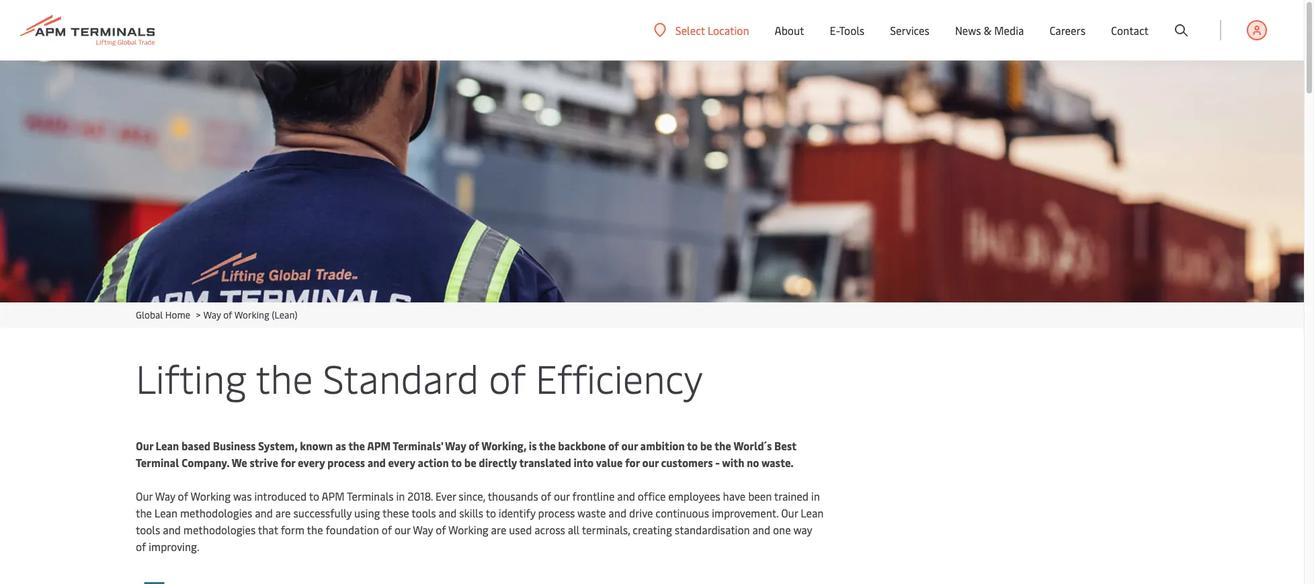 Task type: locate. For each thing, give the bounding box(es) containing it.
1 vertical spatial process
[[538, 506, 575, 521]]

0 horizontal spatial process
[[328, 455, 365, 470]]

our down these
[[395, 523, 411, 537]]

be
[[701, 438, 713, 453], [465, 455, 477, 470]]

our left frontline
[[554, 489, 570, 504]]

be left directly
[[465, 455, 477, 470]]

apm inside our lean based business system, known as the apm terminals' way of working, is the backbone of our ambition to be the world´s best terminal company. we strive for every process and every action to be directly translated into value for our customers - with no waste.
[[367, 438, 391, 453]]

methodologies
[[180, 506, 252, 521], [183, 523, 256, 537]]

in right "trained"
[[812, 489, 820, 504]]

way of working image
[[0, 61, 1305, 303]]

these
[[383, 506, 409, 521]]

terminal
[[136, 455, 179, 470]]

are
[[276, 506, 291, 521], [491, 523, 507, 537]]

2 horizontal spatial working
[[449, 523, 489, 537]]

skills
[[459, 506, 484, 521]]

0 vertical spatial be
[[701, 438, 713, 453]]

0 vertical spatial process
[[328, 455, 365, 470]]

our for our way of working was introduced to apm terminals in 2018. ever since, thousands of our frontline and office employees have been trained in the lean methodologies and are successfully using these tools and skills to identify process waste and drive continuous improvement. our lean tools and methodologies that form the foundation of our way of working are used across all terminals, creating standardisation and one way of improving.
[[136, 489, 153, 504]]

2018.
[[408, 489, 433, 504]]

for down system, on the bottom left of page
[[281, 455, 296, 470]]

was
[[233, 489, 252, 504]]

news
[[956, 23, 982, 38]]

system,
[[258, 438, 298, 453]]

process up across
[[538, 506, 575, 521]]

to
[[687, 438, 698, 453], [451, 455, 462, 470], [309, 489, 319, 504], [486, 506, 496, 521]]

directly
[[479, 455, 517, 470]]

in up these
[[396, 489, 405, 504]]

1 vertical spatial be
[[465, 455, 477, 470]]

foundation
[[326, 523, 379, 537]]

1 every from the left
[[298, 455, 325, 470]]

no
[[747, 455, 760, 470]]

way down terminal on the left bottom of the page
[[155, 489, 175, 504]]

be up customers
[[701, 438, 713, 453]]

way down 2018.
[[413, 523, 433, 537]]

identify
[[499, 506, 536, 521]]

our up terminal on the left bottom of the page
[[136, 438, 153, 453]]

in
[[396, 489, 405, 504], [812, 489, 820, 504]]

0 vertical spatial tools
[[412, 506, 436, 521]]

0 vertical spatial are
[[276, 506, 291, 521]]

every
[[298, 455, 325, 470], [388, 455, 416, 470]]

been
[[749, 489, 772, 504]]

customers
[[661, 455, 713, 470]]

every down known
[[298, 455, 325, 470]]

location
[[708, 23, 750, 37]]

apm inside the our way of working was introduced to apm terminals in 2018. ever since, thousands of our frontline and office employees have been trained in the lean methodologies and are successfully using these tools and skills to identify process waste and drive continuous improvement. our lean tools and methodologies that form the foundation of our way of working are used across all terminals, creating standardisation and one way of improving.
[[322, 489, 345, 504]]

the
[[256, 351, 313, 404], [348, 438, 365, 453], [539, 438, 556, 453], [715, 438, 732, 453], [136, 506, 152, 521], [307, 523, 323, 537]]

into
[[574, 455, 594, 470]]

for right value
[[625, 455, 640, 470]]

improving.
[[149, 539, 199, 554]]

is
[[529, 438, 537, 453]]

careers button
[[1050, 0, 1086, 61]]

and up drive
[[618, 489, 636, 504]]

are down the introduced
[[276, 506, 291, 521]]

working
[[235, 309, 270, 321], [191, 489, 231, 504], [449, 523, 489, 537]]

0 vertical spatial apm
[[367, 438, 391, 453]]

1 vertical spatial tools
[[136, 523, 160, 537]]

are left used
[[491, 523, 507, 537]]

our down "trained"
[[782, 506, 799, 521]]

working down skills
[[449, 523, 489, 537]]

1 horizontal spatial tools
[[412, 506, 436, 521]]

1 in from the left
[[396, 489, 405, 504]]

thousands
[[488, 489, 539, 504]]

and left one
[[753, 523, 771, 537]]

tools
[[412, 506, 436, 521], [136, 523, 160, 537]]

lean up terminal on the left bottom of the page
[[156, 438, 179, 453]]

working left (lean) at the bottom
[[235, 309, 270, 321]]

based
[[182, 438, 211, 453]]

and
[[368, 455, 386, 470], [618, 489, 636, 504], [255, 506, 273, 521], [439, 506, 457, 521], [609, 506, 627, 521], [163, 523, 181, 537], [753, 523, 771, 537]]

1 horizontal spatial be
[[701, 438, 713, 453]]

and up that
[[255, 506, 273, 521]]

terminals'
[[393, 438, 443, 453]]

way
[[203, 309, 221, 321], [445, 438, 466, 453], [155, 489, 175, 504], [413, 523, 433, 537]]

our up value
[[622, 438, 638, 453]]

our inside our lean based business system, known as the apm terminals' way of working, is the backbone of our ambition to be the world´s best terminal company. we strive for every process and every action to be directly translated into value for our customers - with no waste.
[[136, 438, 153, 453]]

&
[[984, 23, 992, 38]]

tools down 2018.
[[412, 506, 436, 521]]

2 vertical spatial our
[[782, 506, 799, 521]]

lean
[[156, 438, 179, 453], [155, 506, 178, 521], [801, 506, 824, 521]]

0 vertical spatial working
[[235, 309, 270, 321]]

way inside our lean based business system, known as the apm terminals' way of working, is the backbone of our ambition to be the world´s best terminal company. we strive for every process and every action to be directly translated into value for our customers - with no waste.
[[445, 438, 466, 453]]

apm right as
[[367, 438, 391, 453]]

0 vertical spatial our
[[136, 438, 153, 453]]

tools up the improving.
[[136, 523, 160, 537]]

of
[[223, 309, 232, 321], [489, 351, 526, 404], [469, 438, 480, 453], [609, 438, 619, 453], [178, 489, 188, 504], [541, 489, 551, 504], [382, 523, 392, 537], [436, 523, 446, 537], [136, 539, 146, 554]]

select location
[[676, 23, 750, 37]]

0 horizontal spatial every
[[298, 455, 325, 470]]

media
[[995, 23, 1025, 38]]

1 for from the left
[[281, 455, 296, 470]]

0 horizontal spatial in
[[396, 489, 405, 504]]

our
[[136, 438, 153, 453], [136, 489, 153, 504], [782, 506, 799, 521]]

lean inside our lean based business system, known as the apm terminals' way of working, is the backbone of our ambition to be the world´s best terminal company. we strive for every process and every action to be directly translated into value for our customers - with no waste.
[[156, 438, 179, 453]]

1 vertical spatial are
[[491, 523, 507, 537]]

1 horizontal spatial for
[[625, 455, 640, 470]]

0 horizontal spatial for
[[281, 455, 296, 470]]

business
[[213, 438, 256, 453]]

process
[[328, 455, 365, 470], [538, 506, 575, 521]]

the down (lean) at the bottom
[[256, 351, 313, 404]]

our down terminal on the left bottom of the page
[[136, 489, 153, 504]]

process inside the our way of working was introduced to apm terminals in 2018. ever since, thousands of our frontline and office employees have been trained in the lean methodologies and are successfully using these tools and skills to identify process waste and drive continuous improvement. our lean tools and methodologies that form the foundation of our way of working are used across all terminals, creating standardisation and one way of improving.
[[538, 506, 575, 521]]

contact
[[1112, 23, 1149, 38]]

1 horizontal spatial apm
[[367, 438, 391, 453]]

1 horizontal spatial are
[[491, 523, 507, 537]]

>
[[196, 309, 201, 321]]

and down "ever"
[[439, 506, 457, 521]]

0 horizontal spatial tools
[[136, 523, 160, 537]]

apm
[[367, 438, 391, 453], [322, 489, 345, 504]]

for
[[281, 455, 296, 470], [625, 455, 640, 470]]

process inside our lean based business system, known as the apm terminals' way of working, is the backbone of our ambition to be the world´s best terminal company. we strive for every process and every action to be directly translated into value for our customers - with no waste.
[[328, 455, 365, 470]]

office
[[638, 489, 666, 504]]

1 horizontal spatial process
[[538, 506, 575, 521]]

terminals,
[[582, 523, 630, 537]]

1 vertical spatial methodologies
[[183, 523, 256, 537]]

action
[[418, 455, 449, 470]]

translated
[[520, 455, 572, 470]]

0 horizontal spatial apm
[[322, 489, 345, 504]]

services
[[891, 23, 930, 38]]

news & media
[[956, 23, 1025, 38]]

and inside our lean based business system, known as the apm terminals' way of working, is the backbone of our ambition to be the world´s best terminal company. we strive for every process and every action to be directly translated into value for our customers - with no waste.
[[368, 455, 386, 470]]

to right skills
[[486, 506, 496, 521]]

introduced
[[255, 489, 307, 504]]

1 horizontal spatial working
[[235, 309, 270, 321]]

our way of working was introduced to apm terminals in 2018. ever since, thousands of our frontline and office employees have been trained in the lean methodologies and are successfully using these tools and skills to identify process waste and drive continuous improvement. our lean tools and methodologies that form the foundation of our way of working are used across all terminals, creating standardisation and one way of improving.
[[136, 489, 824, 554]]

2 in from the left
[[812, 489, 820, 504]]

creating
[[633, 523, 672, 537]]

0 horizontal spatial be
[[465, 455, 477, 470]]

and up the terminals
[[368, 455, 386, 470]]

way right '>'
[[203, 309, 221, 321]]

1 vertical spatial our
[[136, 489, 153, 504]]

way up action
[[445, 438, 466, 453]]

every down terminals'
[[388, 455, 416, 470]]

process down as
[[328, 455, 365, 470]]

used
[[509, 523, 532, 537]]

working left the was
[[191, 489, 231, 504]]

the up the improving.
[[136, 506, 152, 521]]

tools
[[840, 23, 865, 38]]

1 horizontal spatial every
[[388, 455, 416, 470]]

e-
[[830, 23, 840, 38]]

0 horizontal spatial working
[[191, 489, 231, 504]]

1 vertical spatial apm
[[322, 489, 345, 504]]

2 every from the left
[[388, 455, 416, 470]]

waste
[[578, 506, 606, 521]]

e-tools button
[[830, 0, 865, 61]]

apm up "successfully"
[[322, 489, 345, 504]]

1 horizontal spatial in
[[812, 489, 820, 504]]

to up "successfully"
[[309, 489, 319, 504]]

have
[[723, 489, 746, 504]]



Task type: describe. For each thing, give the bounding box(es) containing it.
0 horizontal spatial are
[[276, 506, 291, 521]]

across
[[535, 523, 566, 537]]

standardisation
[[675, 523, 750, 537]]

the down "successfully"
[[307, 523, 323, 537]]

our lean based business system, known as the apm terminals' way of working, is the backbone of our ambition to be the world´s best terminal company. we strive for every process and every action to be directly translated into value for our customers - with no waste.
[[136, 438, 797, 470]]

1 vertical spatial working
[[191, 489, 231, 504]]

2 for from the left
[[625, 455, 640, 470]]

improvement.
[[712, 506, 779, 521]]

lifting the standard of efficiency
[[136, 351, 703, 404]]

ambition
[[641, 438, 685, 453]]

efficiency
[[536, 351, 703, 404]]

-
[[716, 455, 720, 470]]

contact button
[[1112, 0, 1149, 61]]

our down the ambition
[[643, 455, 659, 470]]

terminals
[[347, 489, 394, 504]]

using
[[355, 506, 380, 521]]

global home link
[[136, 309, 190, 321]]

to up customers
[[687, 438, 698, 453]]

and up the improving.
[[163, 523, 181, 537]]

with
[[722, 455, 745, 470]]

successfully
[[294, 506, 352, 521]]

and up terminals,
[[609, 506, 627, 521]]

that
[[258, 523, 278, 537]]

form
[[281, 523, 305, 537]]

careers
[[1050, 23, 1086, 38]]

continuous
[[656, 506, 710, 521]]

employees
[[669, 489, 721, 504]]

services button
[[891, 0, 930, 61]]

as
[[336, 438, 346, 453]]

strive
[[250, 455, 278, 470]]

value
[[596, 455, 623, 470]]

known
[[300, 438, 333, 453]]

select location button
[[654, 23, 750, 37]]

global home > way of working (lean)
[[136, 309, 298, 321]]

global
[[136, 309, 163, 321]]

one
[[773, 523, 791, 537]]

about button
[[775, 0, 805, 61]]

standard
[[323, 351, 479, 404]]

lean up the improving.
[[155, 506, 178, 521]]

best
[[775, 438, 797, 453]]

0 vertical spatial methodologies
[[180, 506, 252, 521]]

2 vertical spatial working
[[449, 523, 489, 537]]

the right is at the bottom of page
[[539, 438, 556, 453]]

ever
[[436, 489, 456, 504]]

select
[[676, 23, 705, 37]]

trained
[[775, 489, 809, 504]]

to right action
[[451, 455, 462, 470]]

our for our lean based business system, known as the apm terminals' way of working, is the backbone of our ambition to be the world´s best terminal company. we strive for every process and every action to be directly translated into value for our customers - with no waste.
[[136, 438, 153, 453]]

world´s
[[734, 438, 772, 453]]

about
[[775, 23, 805, 38]]

we
[[232, 455, 247, 470]]

since,
[[459, 489, 486, 504]]

all
[[568, 523, 580, 537]]

waste.
[[762, 455, 794, 470]]

company.
[[182, 455, 229, 470]]

lean up way
[[801, 506, 824, 521]]

backbone
[[558, 438, 606, 453]]

e-tools
[[830, 23, 865, 38]]

news & media button
[[956, 0, 1025, 61]]

drive
[[629, 506, 653, 521]]

lifting
[[136, 351, 247, 404]]

home
[[165, 309, 190, 321]]

way
[[794, 523, 813, 537]]

(lean)
[[272, 309, 298, 321]]

frontline
[[573, 489, 615, 504]]

the right as
[[348, 438, 365, 453]]

the up -
[[715, 438, 732, 453]]

working,
[[482, 438, 527, 453]]



Task type: vqa. For each thing, say whether or not it's contained in the screenshot.
Best
yes



